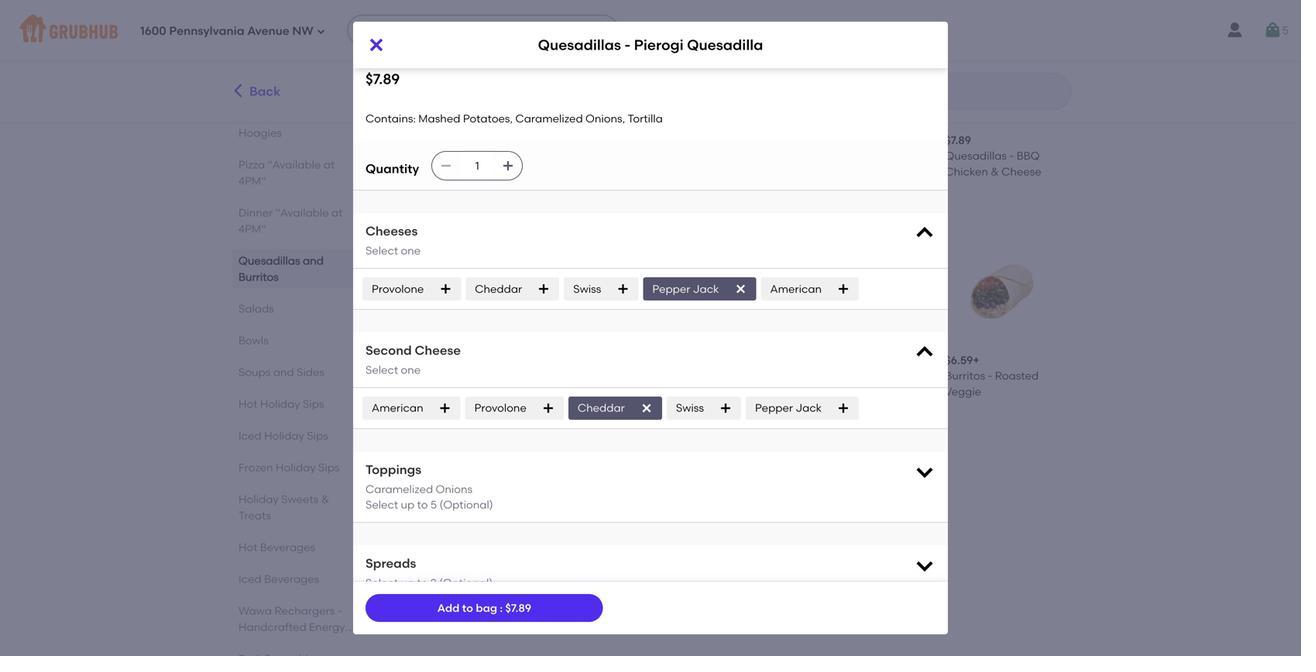 Task type: locate. For each thing, give the bounding box(es) containing it.
quesadillas inside the quesadillas and burritos
[[239, 254, 300, 267]]

pepper jack
[[652, 282, 719, 295], [755, 401, 822, 415]]

0 vertical spatial pierogi
[[634, 36, 684, 53]]

1 vertical spatial pepper jack
[[755, 401, 822, 415]]

2
[[431, 576, 437, 589]]

1 vertical spatial beverages
[[264, 572, 319, 586]]

0 vertical spatial caramelized
[[515, 112, 583, 125]]

- left roasted in the right of the page
[[988, 369, 993, 382]]

& inside holiday sweets & treats
[[321, 493, 329, 506]]

"available down hoagies tab in the left top of the page
[[268, 158, 321, 171]]

at inside dinner "available at 4pm"
[[331, 206, 343, 219]]

caramelized inside toppings caramelized onions select up to 5 (optional)
[[366, 482, 433, 496]]

quesadillas - cheese image
[[679, 9, 794, 124]]

1 horizontal spatial and
[[303, 254, 324, 267]]

$6.49 button
[[673, 3, 800, 186]]

0 horizontal spatial provolone
[[372, 282, 424, 295]]

1 vertical spatial 5
[[431, 498, 437, 511]]

1 horizontal spatial pepper
[[755, 401, 793, 415]]

second
[[366, 343, 412, 358]]

- left bbq
[[1010, 149, 1014, 162]]

1 vertical spatial 4pm"
[[239, 222, 266, 235]]

0 horizontal spatial swiss
[[573, 282, 601, 295]]

wawa rechargers - handcrafted energy drinks (contains caffeine)
[[239, 604, 345, 656]]

$7.89 inside $7.89 quesadillas - pierogi quesadilla
[[414, 353, 440, 367]]

burritos - beef image
[[679, 229, 794, 343]]

burritos - rice & beans image
[[414, 465, 528, 579]]

provolone down $7.89 quesadillas - pierogi quesadilla
[[474, 401, 527, 415]]

4pm"
[[239, 174, 266, 187], [239, 222, 266, 235]]

quesadillas - bbq chicken & cheese image
[[945, 9, 1060, 124]]

cheese left the input item quantity number field in the top of the page
[[414, 165, 454, 178]]

beverages down the hot beverages tab
[[264, 572, 319, 586]]

5 inside button
[[1282, 24, 1289, 37]]

0 vertical spatial one
[[401, 244, 421, 257]]

"available
[[268, 158, 321, 171], [276, 206, 329, 219]]

pierogi
[[634, 36, 684, 53], [485, 369, 521, 382]]

drinks
[[239, 637, 271, 650]]

5 inside toppings caramelized onions select up to 5 (optional)
[[431, 498, 437, 511]]

sips
[[303, 397, 324, 411], [307, 429, 328, 442], [318, 461, 340, 474]]

2 up from the top
[[401, 576, 415, 589]]

one
[[401, 244, 421, 257], [401, 363, 421, 376]]

:
[[500, 601, 503, 614]]

0 horizontal spatial pepper jack
[[652, 282, 719, 295]]

- up energy
[[337, 604, 342, 617]]

- left beef
[[478, 149, 483, 162]]

holiday down soups and sides
[[260, 397, 300, 411]]

wawa rechargers - handcrafted energy drinks (contains caffeine) tab
[[239, 603, 359, 656]]

provolone down 'cheeses select one'
[[372, 282, 424, 295]]

to left bag
[[462, 601, 473, 614]]

1 one from the top
[[401, 244, 421, 257]]

frozen holiday sips tab
[[239, 459, 359, 476]]

svg image
[[1264, 21, 1282, 40], [317, 27, 326, 36], [440, 160, 453, 172], [439, 283, 452, 295], [538, 283, 550, 295], [837, 283, 850, 295], [439, 402, 451, 414], [542, 402, 554, 414], [640, 402, 653, 414], [837, 402, 850, 414]]

"available down pizza "available at 4pm" tab
[[276, 206, 329, 219]]

0 horizontal spatial american
[[372, 401, 423, 415]]

iced inside 'tab'
[[239, 572, 262, 586]]

sips for frozen holiday sips
[[318, 461, 340, 474]]

0 vertical spatial sips
[[303, 397, 324, 411]]

provolone
[[372, 282, 424, 295], [474, 401, 527, 415]]

quesadillas - beef & cheese image
[[414, 9, 528, 124]]

caret left icon image
[[230, 83, 246, 99]]

1 vertical spatial swiss
[[676, 401, 704, 415]]

1 up from the top
[[401, 498, 415, 511]]

svg image
[[367, 36, 386, 54], [502, 160, 514, 172], [914, 222, 936, 244], [617, 283, 629, 295], [735, 283, 747, 295], [914, 342, 936, 363], [720, 402, 732, 414], [914, 461, 936, 482], [914, 555, 936, 576]]

burritos inside the quesadillas and burritos
[[239, 270, 279, 283]]

burritos up beans
[[414, 605, 454, 618]]

sips down sides
[[303, 397, 324, 411]]

at down hoagies tab in the left top of the page
[[324, 158, 335, 171]]

0 vertical spatial burritos
[[239, 270, 279, 283]]

0 vertical spatial up
[[401, 498, 415, 511]]

at inside pizza "available at 4pm"
[[324, 158, 335, 171]]

1 hot from the top
[[239, 397, 258, 411]]

-
[[625, 36, 631, 53], [478, 149, 483, 162], [1010, 149, 1014, 162], [478, 369, 483, 382], [611, 369, 615, 382], [988, 369, 993, 382], [337, 604, 342, 617], [456, 605, 461, 618]]

quesadilla
[[687, 36, 763, 53], [414, 385, 470, 398]]

1 horizontal spatial quesadilla
[[687, 36, 763, 53]]

and for quesadillas
[[303, 254, 324, 267]]

1 horizontal spatial burritos
[[414, 605, 454, 618]]

2 $7.89 button from the left
[[806, 3, 933, 186]]

rice
[[464, 605, 486, 618]]

and left sides
[[273, 366, 294, 379]]

holiday up treats
[[239, 493, 279, 506]]

"available for dinner
[[276, 206, 329, 219]]

0 vertical spatial 4pm"
[[239, 174, 266, 187]]

0 horizontal spatial jack
[[693, 282, 719, 295]]

add
[[437, 601, 460, 614]]

iced up frozen
[[239, 429, 262, 442]]

1 vertical spatial quesadilla
[[414, 385, 470, 398]]

beverages
[[260, 541, 315, 554], [264, 572, 319, 586]]

4pm" down "pizza"
[[239, 174, 266, 187]]

to left the 2
[[417, 576, 428, 589]]

0 vertical spatial (optional)
[[440, 498, 493, 511]]

1600
[[140, 24, 166, 38]]

1 vertical spatial to
[[417, 576, 428, 589]]

hot holiday sips
[[239, 397, 324, 411]]

0 horizontal spatial caramelized
[[366, 482, 433, 496]]

cheese inside $7.89 quesadillas - beef & cheese
[[414, 165, 454, 178]]

"available inside pizza "available at 4pm"
[[268, 158, 321, 171]]

american
[[770, 282, 822, 295], [372, 401, 423, 415]]

1 vertical spatial cheddar
[[578, 401, 625, 415]]

- right second cheese select one
[[478, 369, 483, 382]]

burritos up veggie
[[945, 369, 985, 382]]

$6.59 + burritos - roasted veggie
[[945, 353, 1039, 398]]

sips inside the frozen holiday sips tab
[[318, 461, 340, 474]]

to
[[417, 498, 428, 511], [417, 576, 428, 589], [462, 601, 473, 614]]

hoagies tab
[[239, 125, 359, 141]]

toppings caramelized onions select up to 5 (optional)
[[366, 462, 493, 511]]

- inside quesadillas - chicken bacon ranch
[[611, 369, 615, 382]]

1 vertical spatial one
[[401, 363, 421, 376]]

1 horizontal spatial 5
[[1282, 24, 1289, 37]]

0 vertical spatial pepper jack
[[652, 282, 719, 295]]

3 select from the top
[[366, 498, 398, 511]]

soups and sides tab
[[239, 364, 359, 380]]

pepper
[[652, 282, 690, 295], [755, 401, 793, 415]]

cheese inside second cheese select one
[[415, 343, 461, 358]]

beverages inside iced beverages 'tab'
[[264, 572, 319, 586]]

$7.89 inside $7.89 quesadillas - bbq chicken & cheese
[[945, 134, 971, 147]]

jack
[[693, 282, 719, 295], [796, 401, 822, 415]]

select down spreads
[[366, 576, 398, 589]]

1 vertical spatial pierogi
[[485, 369, 521, 382]]

cheese
[[414, 165, 454, 178], [1002, 165, 1042, 178], [415, 343, 461, 358]]

iced inside tab
[[239, 429, 262, 442]]

hot inside "tab"
[[239, 397, 258, 411]]

+
[[973, 353, 980, 367]]

1 horizontal spatial caramelized
[[515, 112, 583, 125]]

up
[[401, 498, 415, 511], [401, 576, 415, 589]]

2 vertical spatial burritos
[[414, 605, 454, 618]]

sips up the 'sweets'
[[318, 461, 340, 474]]

one down cheeses at left top
[[401, 244, 421, 257]]

2 4pm" from the top
[[239, 222, 266, 235]]

0 horizontal spatial cheddar
[[475, 282, 522, 295]]

1 vertical spatial sips
[[307, 429, 328, 442]]

quesadillas inside $7.89 quesadillas - bbq chicken & cheese
[[945, 149, 1007, 162]]

1 horizontal spatial cheddar
[[578, 401, 625, 415]]

burritos inside $7.59 burritos - rice & beans
[[414, 605, 454, 618]]

1 vertical spatial iced
[[239, 572, 262, 586]]

holiday sweets & treats
[[239, 493, 329, 522]]

0 vertical spatial iced
[[239, 429, 262, 442]]

sips up the frozen holiday sips tab
[[307, 429, 328, 442]]

4 select from the top
[[366, 576, 398, 589]]

holiday inside "tab"
[[260, 397, 300, 411]]

1 select from the top
[[366, 244, 398, 257]]

spreads select up to 2 (optional)
[[366, 556, 493, 589]]

quesadillas
[[538, 36, 621, 53], [414, 149, 475, 162], [945, 149, 1007, 162], [239, 254, 300, 267], [414, 369, 475, 382], [547, 369, 608, 382]]

holiday down "hot holiday sips"
[[264, 429, 304, 442]]

select
[[366, 244, 398, 257], [366, 363, 398, 376], [366, 498, 398, 511], [366, 576, 398, 589]]

2 vertical spatial to
[[462, 601, 473, 614]]

1 vertical spatial and
[[273, 366, 294, 379]]

1 vertical spatial up
[[401, 576, 415, 589]]

0 vertical spatial quesadilla
[[687, 36, 763, 53]]

soups and sides
[[239, 366, 325, 379]]

dinner "available at 4pm"
[[239, 206, 343, 235]]

- inside $7.59 burritos - rice & beans
[[456, 605, 461, 618]]

treats
[[239, 509, 271, 522]]

quantity
[[366, 161, 419, 176]]

at
[[324, 158, 335, 171], [331, 206, 343, 219]]

salads tab
[[239, 301, 359, 317]]

handcrafted
[[239, 620, 306, 634]]

roasted
[[995, 369, 1039, 382]]

0 vertical spatial american
[[770, 282, 822, 295]]

holiday for hot
[[260, 397, 300, 411]]

sweets
[[281, 493, 319, 506]]

rechargers
[[275, 604, 335, 617]]

tab
[[239, 651, 359, 656]]

up inside spreads select up to 2 (optional)
[[401, 576, 415, 589]]

1 4pm" from the top
[[239, 174, 266, 187]]

cheese down bbq
[[1002, 165, 1042, 178]]

0 vertical spatial 5
[[1282, 24, 1289, 37]]

quesadillas - chicken & cheese image
[[547, 9, 661, 124]]

holiday
[[260, 397, 300, 411], [264, 429, 304, 442], [276, 461, 316, 474], [239, 493, 279, 506]]

0 vertical spatial jack
[[693, 282, 719, 295]]

up down toppings
[[401, 498, 415, 511]]

4pm" down dinner
[[239, 222, 266, 235]]

select down cheeses at left top
[[366, 244, 398, 257]]

1 horizontal spatial swiss
[[676, 401, 704, 415]]

0 vertical spatial "available
[[268, 158, 321, 171]]

- inside the $6.59 + burritos - roasted veggie
[[988, 369, 993, 382]]

sips for hot holiday sips
[[303, 397, 324, 411]]

0 horizontal spatial chicken
[[547, 385, 590, 398]]

1 $7.89 button from the left
[[540, 3, 667, 186]]

1 vertical spatial burritos
[[945, 369, 985, 382]]

iced
[[239, 429, 262, 442], [239, 572, 262, 586]]

0 horizontal spatial $7.89 button
[[540, 3, 667, 186]]

$6.59
[[945, 353, 973, 367]]

- up bacon
[[611, 369, 615, 382]]

2 one from the top
[[401, 363, 421, 376]]

0 horizontal spatial 5
[[431, 498, 437, 511]]

swiss
[[573, 282, 601, 295], [676, 401, 704, 415]]

one down second
[[401, 363, 421, 376]]

beverages inside the hot beverages tab
[[260, 541, 315, 554]]

1 horizontal spatial jack
[[796, 401, 822, 415]]

select down toppings
[[366, 498, 398, 511]]

0 vertical spatial chicken
[[945, 165, 988, 178]]

and down dinner "available at 4pm" tab
[[303, 254, 324, 267]]

caramelized left onions,
[[515, 112, 583, 125]]

toppings
[[366, 462, 421, 477]]

burritos up salads
[[239, 270, 279, 283]]

&
[[511, 149, 520, 162], [991, 165, 999, 178], [321, 493, 329, 506], [489, 605, 497, 618]]

1 horizontal spatial pepper jack
[[755, 401, 822, 415]]

chicken inside quesadillas - chicken bacon ranch
[[547, 385, 590, 398]]

0 vertical spatial provolone
[[372, 282, 424, 295]]

caramelized down toppings
[[366, 482, 433, 496]]

(contains
[[273, 637, 325, 650]]

and for soups
[[273, 366, 294, 379]]

beverages up 'iced beverages'
[[260, 541, 315, 554]]

veggie
[[945, 385, 981, 398]]

nw
[[292, 24, 313, 38]]

1600 pennsylvania avenue nw
[[140, 24, 313, 38]]

"available inside dinner "available at 4pm"
[[276, 206, 329, 219]]

4pm" inside dinner "available at 4pm"
[[239, 222, 266, 235]]

back button
[[229, 73, 281, 110]]

0 vertical spatial hot
[[239, 397, 258, 411]]

0 vertical spatial pepper
[[652, 282, 690, 295]]

2 select from the top
[[366, 363, 398, 376]]

0 vertical spatial at
[[324, 158, 335, 171]]

0 horizontal spatial pepper
[[652, 282, 690, 295]]

0 vertical spatial to
[[417, 498, 428, 511]]

4pm" inside pizza "available at 4pm"
[[239, 174, 266, 187]]

0 horizontal spatial quesadilla
[[414, 385, 470, 398]]

1 vertical spatial at
[[331, 206, 343, 219]]

1 vertical spatial "available
[[276, 206, 329, 219]]

1 horizontal spatial chicken
[[945, 165, 988, 178]]

up down spreads
[[401, 576, 415, 589]]

burritos inside the $6.59 + burritos - roasted veggie
[[945, 369, 985, 382]]

to down toppings
[[417, 498, 428, 511]]

sips inside iced holiday sips tab
[[307, 429, 328, 442]]

beverages for iced beverages
[[264, 572, 319, 586]]

$7.89 button
[[540, 3, 667, 186], [806, 3, 933, 186]]

hot down soups
[[239, 397, 258, 411]]

& inside $7.59 burritos - rice & beans
[[489, 605, 497, 618]]

1 vertical spatial hot
[[239, 541, 258, 554]]

0 horizontal spatial and
[[273, 366, 294, 379]]

(optional) down onions
[[440, 498, 493, 511]]

Input item quantity number field
[[460, 152, 494, 180]]

2 iced from the top
[[239, 572, 262, 586]]

select inside second cheese select one
[[366, 363, 398, 376]]

holiday down iced holiday sips tab
[[276, 461, 316, 474]]

sips inside hot holiday sips "tab"
[[303, 397, 324, 411]]

hot for hot beverages
[[239, 541, 258, 554]]

1 iced from the top
[[239, 429, 262, 442]]

cheeses
[[366, 224, 418, 239]]

select down second
[[366, 363, 398, 376]]

hot inside tab
[[239, 541, 258, 554]]

caramelized
[[515, 112, 583, 125], [366, 482, 433, 496]]

at for dinner "available at 4pm"
[[331, 206, 343, 219]]

iced for iced holiday sips
[[239, 429, 262, 442]]

cheddar
[[475, 282, 522, 295], [578, 401, 625, 415]]

quesadillas inside $7.89 quesadillas - pierogi quesadilla
[[414, 369, 475, 382]]

1 vertical spatial (optional)
[[439, 576, 493, 589]]

0 horizontal spatial burritos
[[239, 270, 279, 283]]

caffeine)
[[239, 653, 288, 656]]

quesadillas inside quesadillas - chicken bacon ranch
[[547, 369, 608, 382]]

0 vertical spatial and
[[303, 254, 324, 267]]

1 horizontal spatial $7.89 button
[[806, 3, 933, 186]]

1 vertical spatial jack
[[796, 401, 822, 415]]

2 vertical spatial sips
[[318, 461, 340, 474]]

1 vertical spatial chicken
[[547, 385, 590, 398]]

1 vertical spatial caramelized
[[366, 482, 433, 496]]

hot down treats
[[239, 541, 258, 554]]

- left "rice" on the left of the page
[[456, 605, 461, 618]]

pierogi inside $7.89 quesadillas - pierogi quesadilla
[[485, 369, 521, 382]]

pennsylvania
[[169, 24, 244, 38]]

(optional) up "rice" on the left of the page
[[439, 576, 493, 589]]

2 horizontal spatial burritos
[[945, 369, 985, 382]]

and inside the quesadillas and burritos
[[303, 254, 324, 267]]

0 vertical spatial beverages
[[260, 541, 315, 554]]

1 vertical spatial provolone
[[474, 401, 527, 415]]

contains:
[[366, 112, 416, 125]]

hot
[[239, 397, 258, 411], [239, 541, 258, 554]]

and inside tab
[[273, 366, 294, 379]]

$7.89 inside $7.89 quesadillas - beef & cheese
[[414, 134, 440, 147]]

at down pizza "available at 4pm" tab
[[331, 206, 343, 219]]

2 hot from the top
[[239, 541, 258, 554]]

iced up wawa
[[239, 572, 262, 586]]

0 horizontal spatial pierogi
[[485, 369, 521, 382]]

cheese right second
[[415, 343, 461, 358]]

5
[[1282, 24, 1289, 37], [431, 498, 437, 511]]

beverages for hot beverages
[[260, 541, 315, 554]]

chicken inside $7.89 quesadillas - bbq chicken & cheese
[[945, 165, 988, 178]]

chicken
[[945, 165, 988, 178], [547, 385, 590, 398]]



Task type: describe. For each thing, give the bounding box(es) containing it.
quesadillas - buffalo chicken & cheese image
[[812, 9, 927, 124]]

onions,
[[586, 112, 625, 125]]

contains: mashed potatoes, caramelized onions, tortilla
[[366, 112, 663, 125]]

bowls tab
[[239, 332, 359, 349]]

$7.89 quesadillas - pierogi quesadilla
[[414, 353, 521, 398]]

iced holiday sips
[[239, 429, 328, 442]]

ranch
[[547, 400, 580, 414]]

salads
[[239, 302, 274, 315]]

1 horizontal spatial pierogi
[[634, 36, 684, 53]]

frozen
[[239, 461, 273, 474]]

select inside spreads select up to 2 (optional)
[[366, 576, 398, 589]]

iced beverages
[[239, 572, 319, 586]]

potatoes,
[[463, 112, 513, 125]]

tortilla
[[628, 112, 663, 125]]

pizza "available at 4pm"
[[239, 158, 335, 187]]

one inside second cheese select one
[[401, 363, 421, 376]]

to inside toppings caramelized onions select up to 5 (optional)
[[417, 498, 428, 511]]

iced for iced beverages
[[239, 572, 262, 586]]

quesadillas inside $7.89 quesadillas - beef & cheese
[[414, 149, 475, 162]]

0 vertical spatial cheddar
[[475, 282, 522, 295]]

quesadillas - chicken bacon ranch
[[547, 369, 626, 414]]

hot for hot holiday sips
[[239, 397, 258, 411]]

quesadillas - chicken bacon ranch image
[[547, 229, 661, 343]]

to inside spreads select up to 2 (optional)
[[417, 576, 428, 589]]

beans
[[414, 620, 446, 633]]

second cheese select one
[[366, 343, 461, 376]]

holiday sweets & treats tab
[[239, 491, 359, 524]]

burritos - roasted veggie image
[[945, 229, 1060, 343]]

frozen holiday sips
[[239, 461, 340, 474]]

(optional) inside toppings caramelized onions select up to 5 (optional)
[[440, 498, 493, 511]]

cheese inside $7.89 quesadillas - bbq chicken & cheese
[[1002, 165, 1042, 178]]

burritos for quesadillas
[[239, 270, 279, 283]]

hot beverages tab
[[239, 539, 359, 555]]

1 horizontal spatial provolone
[[474, 401, 527, 415]]

$7.59 burritos - rice & beans
[[414, 589, 497, 633]]

bacon
[[592, 385, 626, 398]]

4pm" for pizza "available at 4pm"
[[239, 174, 266, 187]]

select inside 'cheeses select one'
[[366, 244, 398, 257]]

soups
[[239, 366, 271, 379]]

$7.89 quesadillas - beef & cheese
[[414, 134, 520, 178]]

dinner "available at 4pm" tab
[[239, 204, 359, 237]]

pizza "available at 4pm" tab
[[239, 156, 359, 189]]

burritos for $6.59
[[945, 369, 985, 382]]

(optional) inside spreads select up to 2 (optional)
[[439, 576, 493, 589]]

bbq
[[1017, 149, 1040, 162]]

& inside $7.89 quesadillas - beef & cheese
[[511, 149, 520, 162]]

4pm" for dinner "available at 4pm"
[[239, 222, 266, 235]]

"available for pizza
[[268, 158, 321, 171]]

bag
[[476, 601, 497, 614]]

dinner
[[239, 206, 273, 219]]

avenue
[[247, 24, 289, 38]]

holiday inside holiday sweets & treats
[[239, 493, 279, 506]]

back
[[249, 84, 281, 99]]

sides
[[297, 366, 325, 379]]

mashed
[[418, 112, 460, 125]]

quesadillas and burritos tab
[[239, 253, 359, 285]]

iced beverages tab
[[239, 571, 359, 587]]

5 button
[[1264, 16, 1289, 44]]

bowls
[[239, 334, 269, 347]]

1 vertical spatial pepper
[[755, 401, 793, 415]]

main navigation navigation
[[0, 0, 1301, 60]]

sips for iced holiday sips
[[307, 429, 328, 442]]

quesadillas - pierogi quesadilla
[[538, 36, 763, 53]]

quesadillas - chicken bacon ranch button
[[540, 223, 667, 421]]

burritos - chicken image
[[812, 229, 927, 343]]

one inside 'cheeses select one'
[[401, 244, 421, 257]]

$7.89 quesadillas - bbq chicken & cheese
[[945, 134, 1042, 178]]

pizza
[[239, 158, 265, 171]]

cheeses select one
[[366, 224, 421, 257]]

- inside wawa rechargers - handcrafted energy drinks (contains caffeine)
[[337, 604, 342, 617]]

$7.59
[[414, 589, 439, 602]]

1 horizontal spatial american
[[770, 282, 822, 295]]

add to bag : $7.89
[[437, 601, 531, 614]]

hoagies
[[239, 126, 282, 139]]

- inside $7.89 quesadillas - beef & cheese
[[478, 149, 483, 162]]

at for pizza "available at 4pm"
[[324, 158, 335, 171]]

beef
[[485, 149, 509, 162]]

energy
[[309, 620, 345, 634]]

quesadilla inside $7.89 quesadillas - pierogi quesadilla
[[414, 385, 470, 398]]

0 vertical spatial swiss
[[573, 282, 601, 295]]

hot holiday sips tab
[[239, 396, 359, 412]]

1 vertical spatial american
[[372, 401, 423, 415]]

- inside $7.89 quesadillas - bbq chicken & cheese
[[1010, 149, 1014, 162]]

holiday for iced
[[264, 429, 304, 442]]

hot beverages
[[239, 541, 315, 554]]

quesadillas - pierogi quesadilla image
[[414, 229, 528, 343]]

wawa
[[239, 604, 272, 617]]

select inside toppings caramelized onions select up to 5 (optional)
[[366, 498, 398, 511]]

quesadillas and burritos
[[239, 254, 324, 283]]

& inside $7.89 quesadillas - bbq chicken & cheese
[[991, 165, 999, 178]]

svg image inside the 5 button
[[1264, 21, 1282, 40]]

- inside $7.89 quesadillas - pierogi quesadilla
[[478, 369, 483, 382]]

$6.49
[[679, 134, 707, 147]]

spreads
[[366, 556, 416, 571]]

holiday for frozen
[[276, 461, 316, 474]]

iced holiday sips tab
[[239, 428, 359, 444]]

- up tortilla
[[625, 36, 631, 53]]

up inside toppings caramelized onions select up to 5 (optional)
[[401, 498, 415, 511]]

onions
[[436, 482, 473, 496]]



Task type: vqa. For each thing, say whether or not it's contained in the screenshot.
can
no



